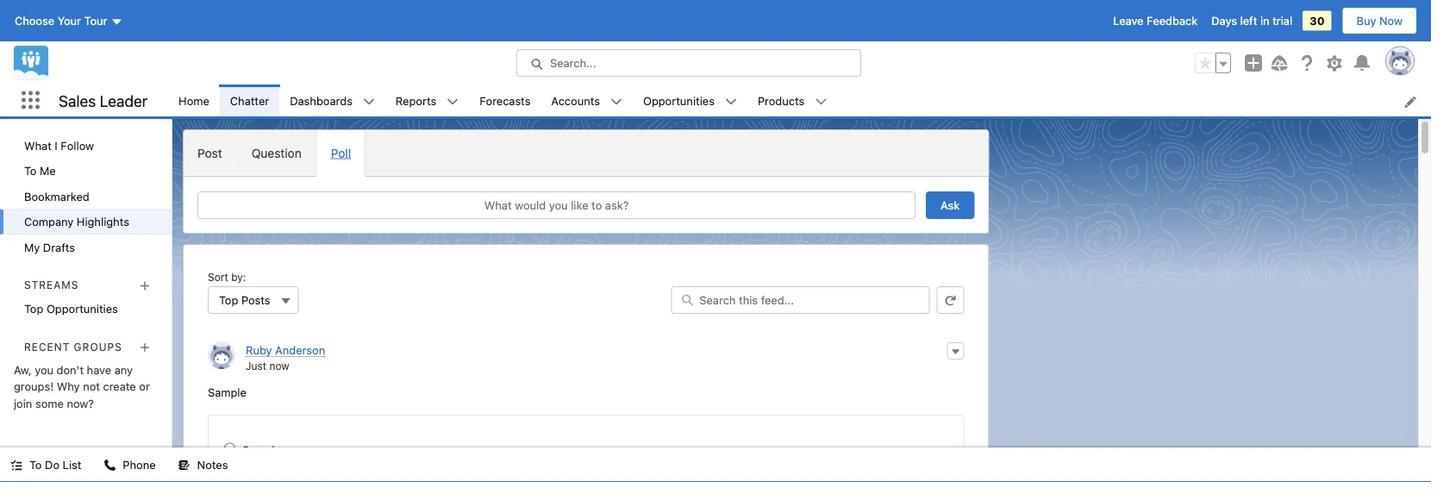 Task type: locate. For each thing, give the bounding box(es) containing it.
ruby anderson image
[[208, 341, 235, 369]]

text default image left "do"
[[10, 459, 22, 471]]

sample
[[208, 386, 247, 399], [242, 443, 281, 456]]

reports
[[396, 94, 436, 107]]

forecasts
[[480, 94, 531, 107]]

products list item
[[748, 85, 838, 116]]

recent groups
[[24, 341, 122, 353]]

opportunities list item
[[633, 85, 748, 116]]

to
[[24, 164, 37, 177], [29, 458, 42, 471]]

to do list
[[29, 458, 81, 471]]

sample right the sample radio
[[242, 443, 281, 456]]

0 vertical spatial what
[[24, 139, 52, 152]]

days left in trial
[[1212, 14, 1293, 27]]

text default image left phone
[[104, 459, 116, 471]]

tab list containing post
[[183, 129, 989, 177]]

text default image inside phone button
[[104, 459, 116, 471]]

sample down the ruby anderson image
[[208, 386, 247, 399]]

to left "do"
[[29, 458, 42, 471]]

you up groups!
[[35, 363, 54, 376]]

feedback
[[1147, 14, 1198, 27]]

0 vertical spatial to
[[24, 164, 37, 177]]

1 text default image from the left
[[10, 459, 22, 471]]

anderson
[[275, 343, 325, 356]]

accounts
[[551, 94, 600, 107]]

0 horizontal spatial text default image
[[10, 459, 22, 471]]

1 vertical spatial opportunities
[[47, 302, 118, 315]]

what left would
[[484, 199, 512, 212]]

like
[[571, 199, 589, 212]]

text default image inside to do list button
[[10, 459, 22, 471]]

1 horizontal spatial opportunities
[[643, 94, 715, 107]]

aw,
[[14, 363, 32, 376]]

accounts link
[[541, 85, 610, 116]]

sales leader
[[59, 91, 148, 110]]

1 vertical spatial to
[[29, 458, 42, 471]]

top inside top opportunities link
[[24, 302, 43, 315]]

why
[[57, 380, 80, 393]]

1 vertical spatial what
[[484, 199, 512, 212]]

list
[[168, 85, 1431, 116]]

0 horizontal spatial top
[[24, 302, 43, 315]]

30
[[1310, 14, 1325, 27]]

sort by:
[[208, 271, 246, 283]]

opportunities down streams
[[47, 302, 118, 315]]

0 vertical spatial you
[[549, 199, 568, 212]]

1 horizontal spatial top
[[219, 294, 238, 307]]

Sample radio
[[224, 443, 235, 454]]

ruby anderson just now
[[246, 343, 325, 372]]

highlights
[[77, 215, 129, 228]]

buy now button
[[1342, 7, 1418, 34]]

opportunities
[[643, 94, 715, 107], [47, 302, 118, 315]]

what
[[24, 139, 52, 152], [484, 199, 512, 212]]

do
[[45, 458, 60, 471]]

to left me
[[24, 164, 37, 177]]

home link
[[168, 85, 220, 116]]

have
[[87, 363, 111, 376]]

top for top posts
[[219, 294, 238, 307]]

you left like on the top of page
[[549, 199, 568, 212]]

to do list button
[[0, 448, 92, 482]]

list
[[63, 458, 81, 471]]

1 horizontal spatial what
[[484, 199, 512, 212]]

my drafts
[[24, 241, 75, 254]]

text default image for to do list
[[10, 459, 22, 471]]

i
[[55, 139, 58, 152]]

1 horizontal spatial text default image
[[104, 459, 116, 471]]

ruby anderson, just now element
[[197, 331, 975, 482]]

notes
[[197, 458, 228, 471]]

dashboards link
[[280, 85, 363, 116]]

ask
[[941, 199, 960, 212]]

left
[[1240, 14, 1258, 27]]

0 vertical spatial opportunities
[[643, 94, 715, 107]]

2 horizontal spatial text default image
[[178, 459, 190, 471]]

what inside button
[[484, 199, 512, 212]]

groups
[[74, 341, 122, 353]]

or
[[139, 380, 150, 393]]

recent groups link
[[24, 341, 122, 353]]

top opportunities
[[24, 302, 118, 315]]

leave feedback link
[[1113, 14, 1198, 27]]

to inside button
[[29, 458, 42, 471]]

Sort by: button
[[208, 286, 299, 314]]

choose your tour
[[15, 14, 107, 27]]

0 horizontal spatial what
[[24, 139, 52, 152]]

group
[[1195, 53, 1231, 73]]

opportunities down search... button
[[643, 94, 715, 107]]

text default image left the notes
[[178, 459, 190, 471]]

1 vertical spatial you
[[35, 363, 54, 376]]

chatter
[[230, 94, 269, 107]]

poll link
[[316, 130, 366, 176]]

0 horizontal spatial you
[[35, 363, 54, 376]]

top
[[219, 294, 238, 307], [24, 302, 43, 315]]

ruby anderson link
[[246, 343, 325, 357]]

text default image inside notes button
[[178, 459, 190, 471]]

1 horizontal spatial you
[[549, 199, 568, 212]]

top inside sort by: button
[[219, 294, 238, 307]]

what i follow link
[[0, 133, 172, 158]]

you inside 'aw, you don't have any groups!'
[[35, 363, 54, 376]]

2 text default image from the left
[[104, 459, 116, 471]]

what would you like to ask?
[[484, 199, 629, 212]]

top down sort by:
[[219, 294, 238, 307]]

just
[[246, 360, 266, 372]]

opportunities link
[[633, 85, 725, 116]]

0 horizontal spatial opportunities
[[47, 302, 118, 315]]

accounts list item
[[541, 85, 633, 116]]

buy now
[[1357, 14, 1403, 27]]

top down the streams link
[[24, 302, 43, 315]]

tab list
[[183, 129, 989, 177]]

question link
[[237, 130, 316, 176]]

3 text default image from the left
[[178, 459, 190, 471]]

why not create or join some now?
[[14, 380, 150, 410]]

phone button
[[93, 448, 166, 482]]

what left i on the top left of the page
[[24, 139, 52, 152]]

you inside button
[[549, 199, 568, 212]]

to me link
[[0, 158, 172, 184]]

text default image
[[363, 96, 375, 108]]

what i follow
[[24, 139, 94, 152]]

search... button
[[516, 49, 861, 77]]

choose
[[15, 14, 54, 27]]

phone
[[123, 458, 156, 471]]

text default image
[[10, 459, 22, 471], [104, 459, 116, 471], [178, 459, 190, 471]]

to me
[[24, 164, 56, 177]]

groups!
[[14, 380, 54, 393]]



Task type: vqa. For each thing, say whether or not it's contained in the screenshot.
sales
yes



Task type: describe. For each thing, give the bounding box(es) containing it.
home
[[179, 94, 209, 107]]

recent
[[24, 341, 70, 353]]

drafts
[[43, 241, 75, 254]]

to for to me
[[24, 164, 37, 177]]

Search this feed... search field
[[671, 286, 930, 314]]

products link
[[748, 85, 815, 116]]

buy
[[1357, 14, 1377, 27]]

0 vertical spatial sample
[[208, 386, 247, 399]]

poll
[[331, 146, 351, 160]]

list containing home
[[168, 85, 1431, 116]]

my drafts link
[[0, 235, 172, 260]]

company highlights link
[[0, 209, 172, 235]]

sales
[[59, 91, 96, 110]]

ask button
[[926, 191, 975, 219]]

dashboards list item
[[280, 85, 385, 116]]

opportunities inside 'list item'
[[643, 94, 715, 107]]

top posts
[[219, 294, 270, 307]]

leader
[[100, 91, 148, 110]]

what for what i follow
[[24, 139, 52, 152]]

question
[[252, 146, 302, 160]]

text default image for notes
[[178, 459, 190, 471]]

post link
[[184, 130, 237, 176]]

now?
[[67, 397, 94, 410]]

sort
[[208, 271, 228, 283]]

choose your tour button
[[14, 7, 124, 34]]

ask?
[[605, 199, 629, 212]]

now
[[269, 360, 289, 372]]

leave
[[1113, 14, 1144, 27]]

what would you like to ask? button
[[197, 191, 916, 219]]

chatter link
[[220, 85, 280, 116]]

streams link
[[24, 279, 79, 291]]

not
[[83, 380, 100, 393]]

just now link
[[246, 360, 289, 372]]

top for top opportunities
[[24, 302, 43, 315]]

to
[[592, 199, 602, 212]]

your
[[57, 14, 81, 27]]

bookmarked link
[[0, 184, 172, 209]]

notes button
[[168, 448, 238, 482]]

any
[[114, 363, 133, 376]]

aw, you don't have any groups!
[[14, 363, 133, 393]]

top opportunities link
[[0, 296, 172, 322]]

my
[[24, 241, 40, 254]]

follow
[[61, 139, 94, 152]]

forecasts link
[[469, 85, 541, 116]]

products
[[758, 94, 805, 107]]

tour
[[84, 14, 107, 27]]

leave feedback
[[1113, 14, 1198, 27]]

company
[[24, 215, 74, 228]]

trial
[[1273, 14, 1293, 27]]

create
[[103, 380, 136, 393]]

reports list item
[[385, 85, 469, 116]]

reports link
[[385, 85, 447, 116]]

bookmarked
[[24, 190, 90, 203]]

join
[[14, 397, 32, 410]]

by:
[[231, 271, 246, 283]]

don't
[[57, 363, 84, 376]]

some
[[35, 397, 64, 410]]

days
[[1212, 14, 1237, 27]]

me
[[40, 164, 56, 177]]

search...
[[550, 56, 596, 69]]

ruby
[[246, 343, 272, 356]]

posts
[[241, 294, 270, 307]]

post
[[197, 146, 222, 160]]

would
[[515, 199, 546, 212]]

now
[[1380, 14, 1403, 27]]

1 vertical spatial sample
[[242, 443, 281, 456]]

company highlights
[[24, 215, 129, 228]]

to for to do list
[[29, 458, 42, 471]]

dashboards
[[290, 94, 353, 107]]

text default image for phone
[[104, 459, 116, 471]]

in
[[1261, 14, 1270, 27]]

what for what would you like to ask?
[[484, 199, 512, 212]]



